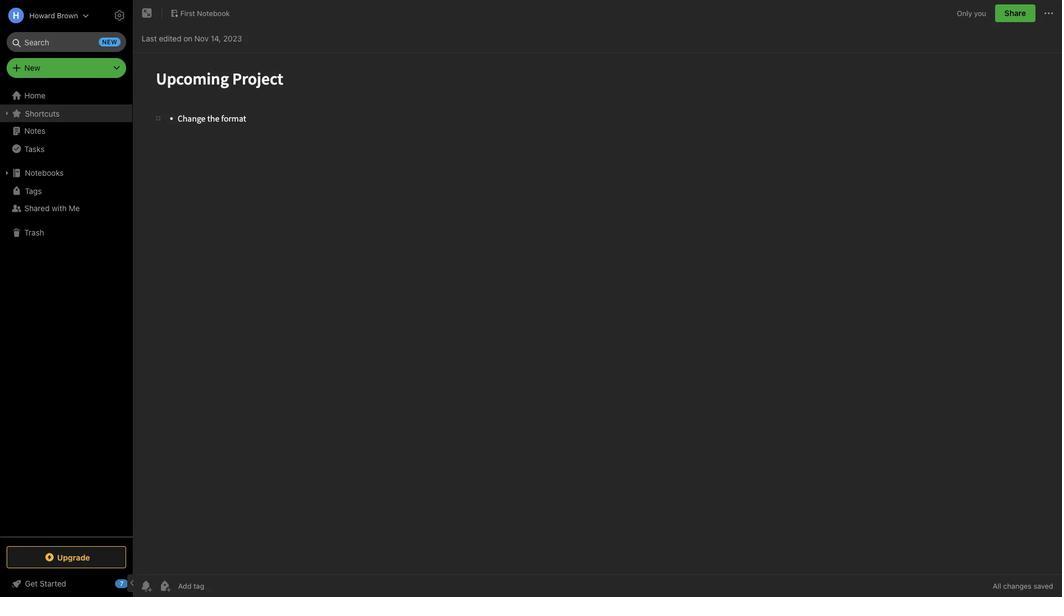 Task type: describe. For each thing, give the bounding box(es) containing it.
saved
[[1034, 582, 1054, 591]]

2023
[[223, 34, 242, 43]]

shortcuts button
[[0, 105, 132, 122]]

settings image
[[113, 9, 126, 22]]

home link
[[0, 87, 133, 105]]

last edited on nov 14, 2023
[[142, 34, 242, 43]]

Note Editor text field
[[133, 53, 1062, 575]]

tags
[[25, 186, 42, 195]]

upgrade
[[57, 553, 90, 562]]

trash link
[[0, 224, 132, 242]]

new
[[24, 63, 40, 72]]

7
[[120, 581, 124, 588]]

only you
[[957, 9, 987, 17]]

tree containing home
[[0, 87, 133, 537]]

shortcuts
[[25, 109, 60, 118]]

nov
[[195, 34, 209, 43]]

shared
[[24, 204, 50, 213]]

expand note image
[[141, 7, 154, 20]]

trash
[[24, 228, 44, 237]]

first notebook
[[180, 9, 230, 17]]

expand notebooks image
[[3, 169, 12, 178]]

tasks
[[24, 144, 44, 153]]

add a reminder image
[[139, 580, 153, 593]]

home
[[24, 91, 46, 100]]

all changes saved
[[993, 582, 1054, 591]]

only
[[957, 9, 973, 17]]

shared with me link
[[0, 200, 132, 217]]

last
[[142, 34, 157, 43]]

new
[[102, 38, 117, 46]]

with
[[52, 204, 67, 213]]

Account field
[[0, 4, 89, 27]]

me
[[69, 204, 80, 213]]

brown
[[57, 11, 78, 20]]

howard
[[29, 11, 55, 20]]



Task type: locate. For each thing, give the bounding box(es) containing it.
all
[[993, 582, 1002, 591]]

more actions image
[[1043, 7, 1056, 20]]

started
[[40, 580, 66, 589]]

you
[[975, 9, 987, 17]]

howard brown
[[29, 11, 78, 20]]

on
[[184, 34, 193, 43]]

first notebook button
[[167, 6, 234, 21]]

tree
[[0, 87, 133, 537]]

share
[[1005, 9, 1027, 18]]

Help and Learning task checklist field
[[0, 576, 133, 593]]

upgrade button
[[7, 547, 126, 569]]

More actions field
[[1043, 4, 1056, 22]]

Add tag field
[[177, 582, 260, 591]]

notebook
[[197, 9, 230, 17]]

add tag image
[[158, 580, 172, 593]]

share button
[[995, 4, 1036, 22]]

14,
[[211, 34, 221, 43]]

get started
[[25, 580, 66, 589]]

shared with me
[[24, 204, 80, 213]]

Search text field
[[14, 32, 118, 52]]

note window element
[[133, 0, 1062, 598]]

changes
[[1004, 582, 1032, 591]]

new button
[[7, 58, 126, 78]]

notebooks
[[25, 169, 64, 178]]

get
[[25, 580, 38, 589]]

click to collapse image
[[129, 577, 137, 590]]

edited
[[159, 34, 181, 43]]

new search field
[[14, 32, 121, 52]]

notes
[[24, 126, 46, 136]]

notes link
[[0, 122, 132, 140]]

notebooks link
[[0, 164, 132, 182]]

first
[[180, 9, 195, 17]]

tasks button
[[0, 140, 132, 158]]

tags button
[[0, 182, 132, 200]]



Task type: vqa. For each thing, say whether or not it's contained in the screenshot.
YOU
yes



